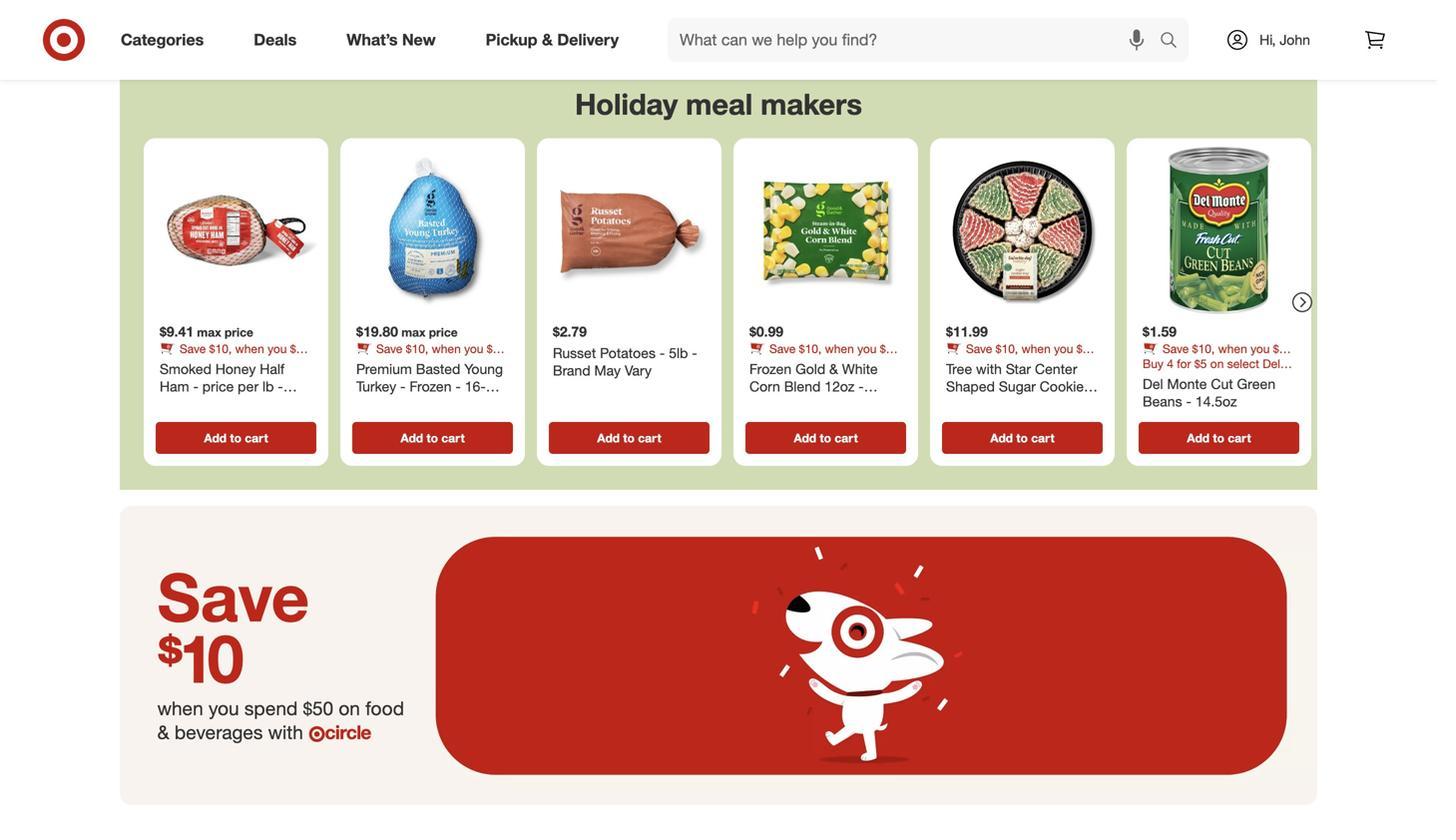 Task type: vqa. For each thing, say whether or not it's contained in the screenshot.
Add to cart BUTTON associated with $1.59
yes



Task type: locate. For each thing, give the bounding box(es) containing it.
on for $11.99
[[946, 357, 960, 372]]

potatoes
[[600, 345, 656, 362]]

$50 inside when you spend $50 on food & beverages with
[[303, 697, 333, 720]]

food down $19.80
[[373, 357, 398, 372]]

1 add to cart from the left
[[204, 431, 268, 446]]

3 beverage from the left
[[805, 357, 855, 372]]

$10,
[[209, 342, 232, 357], [406, 342, 428, 357], [799, 342, 822, 357], [996, 342, 1018, 357], [1193, 342, 1215, 357]]

2 to from the left
[[427, 431, 438, 446]]

when for $0.99
[[825, 342, 854, 357]]

holiday meal makers
[[575, 86, 862, 122]]

6 add to cart from the left
[[1187, 431, 1251, 446]]

del monte cut green beans - 14.5oz
[[1143, 376, 1276, 410]]

lb
[[263, 378, 274, 395]]

4 add to cart button from the left
[[746, 422, 906, 454]]

price left per
[[202, 378, 234, 395]]

save $10, when you $50 on food & beverage up per
[[160, 342, 309, 372]]

$50 for $11.99
[[1077, 342, 1096, 357]]

to for $0.99
[[820, 431, 831, 446]]

add to cart button for $19.80
[[352, 422, 513, 454]]

1 $10, from the left
[[209, 342, 232, 357]]

2 add to cart from the left
[[401, 431, 465, 446]]

3 save $10, when you $50 on food & beverage from the left
[[750, 342, 899, 372]]

$50 for $0.99
[[880, 342, 899, 357]]

corn
[[750, 378, 780, 395]]

per
[[238, 378, 259, 395]]

2 add to cart button from the left
[[352, 422, 513, 454]]

save $10, when you $50 on food & beverage up 12oz
[[750, 342, 899, 372]]

max for $9.41
[[197, 325, 221, 340]]

2 $10, from the left
[[406, 342, 428, 357]]

to for $11.99
[[1017, 431, 1028, 446]]

you for $0.99
[[858, 342, 877, 357]]

3 add to cart button from the left
[[549, 422, 710, 454]]

- right beans on the right
[[1186, 393, 1192, 410]]

&
[[542, 30, 553, 49], [204, 357, 212, 372], [401, 357, 409, 372], [794, 357, 802, 372], [991, 357, 999, 372], [1188, 357, 1195, 372], [830, 361, 838, 378], [789, 395, 798, 413], [157, 721, 169, 744]]

on up ham
[[160, 357, 173, 372]]

$50
[[290, 342, 309, 357], [487, 342, 506, 357], [880, 342, 899, 357], [1077, 342, 1096, 357], [1273, 342, 1293, 357], [303, 697, 333, 720]]

cart for $19.80
[[441, 431, 465, 446]]

gold
[[796, 361, 826, 378]]

on for $0.99
[[750, 357, 763, 372]]

pickup & delivery link
[[469, 18, 644, 62]]

2 max from the left
[[401, 325, 426, 340]]

on down $11.99 at the right top of the page
[[946, 357, 960, 372]]

smoked honey half ham - price per lb - market pantry™
[[160, 361, 285, 413]]

4 add from the left
[[794, 431, 817, 446]]

to for $1.59
[[1213, 431, 1225, 446]]

food for $0.99
[[767, 357, 791, 372]]

5 beverage from the left
[[1199, 357, 1248, 372]]

beverage
[[215, 357, 265, 372], [412, 357, 462, 372], [805, 357, 855, 372], [1002, 357, 1052, 372], [1199, 357, 1248, 372]]

food up circle
[[365, 697, 404, 720]]

add to cart for $19.80
[[401, 431, 465, 446]]

$2.79
[[553, 323, 587, 341]]

half
[[260, 361, 285, 378]]

categories
[[121, 30, 204, 49]]

what's new
[[347, 30, 436, 49]]

price right $19.80
[[429, 325, 458, 340]]

6 cart from the left
[[1228, 431, 1251, 446]]

you for $9.41
[[268, 342, 287, 357]]

to
[[230, 431, 242, 446], [427, 431, 438, 446], [623, 431, 635, 446], [820, 431, 831, 446], [1017, 431, 1028, 446], [1213, 431, 1225, 446]]

cart for $1.59
[[1228, 431, 1251, 446]]

food
[[177, 357, 201, 372], [373, 357, 398, 372], [767, 357, 791, 372], [963, 357, 988, 372], [1160, 357, 1184, 372], [365, 697, 404, 720]]

on
[[160, 357, 173, 372], [356, 357, 370, 372], [750, 357, 763, 372], [946, 357, 960, 372], [1143, 357, 1156, 372], [339, 697, 360, 720]]

$10, for $0.99
[[799, 342, 822, 357]]

2 beverage from the left
[[412, 357, 462, 372]]

2 save $10, when you $50 on food & beverage from the left
[[356, 342, 506, 372]]

4 to from the left
[[820, 431, 831, 446]]

4 cart from the left
[[835, 431, 858, 446]]

$9.41
[[160, 323, 194, 341]]

1 save $10, when you $50 on food & beverage from the left
[[160, 342, 309, 372]]

- right 12oz
[[859, 378, 864, 395]]

what's
[[347, 30, 398, 49]]

when for $19.80
[[432, 342, 461, 357]]

0 horizontal spatial max
[[197, 325, 221, 340]]

14.5oz
[[1196, 393, 1237, 410]]

2 add from the left
[[401, 431, 423, 446]]

russet potatoes - 5lb - brand may vary image
[[545, 146, 714, 315]]

1 add from the left
[[204, 431, 227, 446]]

1 horizontal spatial max
[[401, 325, 426, 340]]

gather™
[[801, 395, 852, 413]]

save $10, when you $50 on food & beverage for $19.80
[[356, 342, 506, 372]]

del monte cut green beans - 14.5oz image
[[1135, 146, 1304, 315]]

add to cart for $11.99
[[991, 431, 1055, 446]]

ham
[[160, 378, 189, 395]]

food up monte
[[1160, 357, 1184, 372]]

1 to from the left
[[230, 431, 242, 446]]

5 add from the left
[[991, 431, 1013, 446]]

you inside when you spend $50 on food & beverages with
[[209, 697, 239, 720]]

6 to from the left
[[1213, 431, 1225, 446]]

frozen
[[750, 361, 792, 378]]

pickup
[[486, 30, 538, 49]]

save $10, when you $50 on food & beverage for $0.99
[[750, 342, 899, 372]]

on up circle
[[339, 697, 360, 720]]

del
[[1143, 376, 1164, 393]]

pantry™
[[207, 395, 255, 413]]

save for $9.41
[[180, 342, 206, 357]]

What can we help you find? suggestions appear below search field
[[668, 18, 1165, 62]]

5 add to cart from the left
[[991, 431, 1055, 446]]

add
[[204, 431, 227, 446], [401, 431, 423, 446], [597, 431, 620, 446], [794, 431, 817, 446], [991, 431, 1013, 446], [1187, 431, 1210, 446]]

4 add to cart from the left
[[794, 431, 858, 446]]

pickup & delivery
[[486, 30, 619, 49]]

frozen gold & white corn blend 12oz - good & gather™ image
[[742, 146, 910, 315]]

price inside $9.41 max price
[[225, 325, 253, 340]]

when for $9.41
[[235, 342, 264, 357]]

save $10, when you $50 on food & beverage down $19.80 max price
[[356, 342, 506, 372]]

save $10, when you $50 on food & beverage up cut on the top of the page
[[1143, 342, 1293, 372]]

$19.80 max price
[[356, 323, 458, 341]]

4 beverage from the left
[[1002, 357, 1052, 372]]

4 save $10, when you $50 on food & beverage from the left
[[946, 342, 1096, 372]]

$11.99
[[946, 323, 988, 341]]

max right the '$9.41' in the left top of the page
[[197, 325, 221, 340]]

you for $19.80
[[464, 342, 484, 357]]

add to cart button for $11.99
[[942, 422, 1103, 454]]

new
[[402, 30, 436, 49]]

max
[[197, 325, 221, 340], [401, 325, 426, 340]]

search button
[[1151, 18, 1199, 66]]

deals
[[254, 30, 297, 49]]

food down $11.99 at the right top of the page
[[963, 357, 988, 372]]

categories link
[[104, 18, 229, 62]]

beverages
[[175, 721, 263, 744]]

price up honey
[[225, 325, 253, 340]]

1 add to cart button from the left
[[156, 422, 316, 454]]

green
[[1237, 376, 1276, 393]]

hi,
[[1260, 31, 1276, 48]]

5 add to cart button from the left
[[942, 422, 1103, 454]]

3 $10, from the left
[[799, 342, 822, 357]]

1 max from the left
[[197, 325, 221, 340]]

max right $19.80
[[401, 325, 426, 340]]

when
[[235, 342, 264, 357], [432, 342, 461, 357], [825, 342, 854, 357], [1022, 342, 1051, 357], [1218, 342, 1248, 357], [157, 697, 203, 720]]

$1.59
[[1143, 323, 1177, 341]]

5 cart from the left
[[1031, 431, 1055, 446]]

add to cart button
[[156, 422, 316, 454], [352, 422, 513, 454], [549, 422, 710, 454], [746, 422, 906, 454], [942, 422, 1103, 454], [1139, 422, 1300, 454]]

price
[[225, 325, 253, 340], [429, 325, 458, 340], [202, 378, 234, 395]]

on for $19.80
[[356, 357, 370, 372]]

save
[[180, 342, 206, 357], [376, 342, 403, 357], [770, 342, 796, 357], [966, 342, 993, 357], [1163, 342, 1189, 357], [157, 557, 309, 637]]

max inside $19.80 max price
[[401, 325, 426, 340]]

1 beverage from the left
[[215, 357, 265, 372]]

max inside $9.41 max price
[[197, 325, 221, 340]]

food up corn
[[767, 357, 791, 372]]

6 add to cart button from the left
[[1139, 422, 1300, 454]]

circle
[[325, 721, 371, 744]]

smoked
[[160, 361, 212, 378]]

cut
[[1211, 376, 1233, 393]]

market
[[160, 395, 203, 413]]

john
[[1280, 31, 1311, 48]]

- inside del monte cut green beans - 14.5oz
[[1186, 393, 1192, 410]]

on for $9.41
[[160, 357, 173, 372]]

food inside when you spend $50 on food & beverages with
[[365, 697, 404, 720]]

4 $10, from the left
[[996, 342, 1018, 357]]

12oz
[[825, 378, 855, 395]]

save $10, when you $50 on food & beverage
[[160, 342, 309, 372], [356, 342, 506, 372], [750, 342, 899, 372], [946, 342, 1096, 372], [1143, 342, 1293, 372]]

$50 for $19.80
[[487, 342, 506, 357]]

$10, for $9.41
[[209, 342, 232, 357]]

5 to from the left
[[1017, 431, 1028, 446]]

on up corn
[[750, 357, 763, 372]]

cart
[[245, 431, 268, 446], [441, 431, 465, 446], [638, 431, 661, 446], [835, 431, 858, 446], [1031, 431, 1055, 446], [1228, 431, 1251, 446]]

what's new link
[[330, 18, 461, 62]]

save $10, when you $50 on food & beverage down $11.99 at the right top of the page
[[946, 342, 1096, 372]]

price inside $19.80 max price
[[429, 325, 458, 340]]

- right ham
[[193, 378, 199, 395]]

food up ham
[[177, 357, 201, 372]]

-
[[660, 345, 665, 362], [692, 345, 697, 362], [193, 378, 199, 395], [278, 378, 283, 395], [859, 378, 864, 395], [1186, 393, 1192, 410]]

beverage for $9.41
[[215, 357, 265, 372]]

add to cart
[[204, 431, 268, 446], [401, 431, 465, 446], [597, 431, 661, 446], [794, 431, 858, 446], [991, 431, 1055, 446], [1187, 431, 1251, 446]]

2 cart from the left
[[441, 431, 465, 446]]

1 cart from the left
[[245, 431, 268, 446]]

you
[[268, 342, 287, 357], [464, 342, 484, 357], [858, 342, 877, 357], [1054, 342, 1073, 357], [1251, 342, 1270, 357], [209, 697, 239, 720]]

6 add from the left
[[1187, 431, 1210, 446]]

5lb
[[669, 345, 688, 362]]

white
[[842, 361, 878, 378]]

add to cart button for $0.99
[[746, 422, 906, 454]]

on down $19.80
[[356, 357, 370, 372]]



Task type: describe. For each thing, give the bounding box(es) containing it.
may
[[594, 362, 621, 379]]

save $10, when you $50 on food & beverage for $9.41
[[160, 342, 309, 372]]

$10, for $19.80
[[406, 342, 428, 357]]

max for $19.80
[[401, 325, 426, 340]]

add for $19.80
[[401, 431, 423, 446]]

price inside smoked honey half ham - price per lb - market pantry™
[[202, 378, 234, 395]]

save $10, when you $50 on food & beverage for $11.99
[[946, 342, 1096, 372]]

when for $11.99
[[1022, 342, 1051, 357]]

food for $11.99
[[963, 357, 988, 372]]

5 save $10, when you $50 on food & beverage from the left
[[1143, 342, 1293, 372]]

& inside when you spend $50 on food & beverages with
[[157, 721, 169, 744]]

brand
[[553, 362, 591, 379]]

with
[[268, 721, 303, 744]]

on up del
[[1143, 357, 1156, 372]]

holiday
[[575, 86, 678, 122]]

spend
[[244, 697, 298, 720]]

beverage for $19.80
[[412, 357, 462, 372]]

- right "lb"
[[278, 378, 283, 395]]

save for $0.99
[[770, 342, 796, 357]]

$0.99
[[750, 323, 784, 341]]

add for $0.99
[[794, 431, 817, 446]]

$10
[[157, 618, 244, 699]]

save for $11.99
[[966, 342, 993, 357]]

add to cart button for $9.41
[[156, 422, 316, 454]]

blend
[[784, 378, 821, 395]]

3 add from the left
[[597, 431, 620, 446]]

delivery
[[557, 30, 619, 49]]

$9.41 max price
[[160, 323, 253, 341]]

3 add to cart from the left
[[597, 431, 661, 446]]

food for $19.80
[[373, 357, 398, 372]]

add for $9.41
[[204, 431, 227, 446]]

price for $9.41
[[225, 325, 253, 340]]

beverage for $0.99
[[805, 357, 855, 372]]

add to cart for $1.59
[[1187, 431, 1251, 446]]

5 $10, from the left
[[1193, 342, 1215, 357]]

meal
[[686, 86, 753, 122]]

smoked honey half ham - price per lb - market pantry™ image
[[152, 146, 320, 315]]

add for $11.99
[[991, 431, 1013, 446]]

- left the 5lb
[[660, 345, 665, 362]]

you for $11.99
[[1054, 342, 1073, 357]]

cart for $0.99
[[835, 431, 858, 446]]

food for $9.41
[[177, 357, 201, 372]]

when inside when you spend $50 on food & beverages with
[[157, 697, 203, 720]]

cart for $9.41
[[245, 431, 268, 446]]

- right the 5lb
[[692, 345, 697, 362]]

price for $19.80
[[429, 325, 458, 340]]

honey
[[215, 361, 256, 378]]

beans
[[1143, 393, 1182, 410]]

good
[[750, 395, 785, 413]]

$50 for $9.41
[[290, 342, 309, 357]]

to for $19.80
[[427, 431, 438, 446]]

vary
[[625, 362, 652, 379]]

premium basted young turkey - frozen - 16-20lbs - price per lb - good & gather™ image
[[348, 146, 517, 315]]

on inside when you spend $50 on food & beverages with
[[339, 697, 360, 720]]

add to cart for $0.99
[[794, 431, 858, 446]]

carousel region
[[120, 70, 1318, 506]]

save for $19.80
[[376, 342, 403, 357]]

when you spend $50 on food & beverages with
[[157, 697, 404, 744]]

add to cart button for $1.59
[[1139, 422, 1300, 454]]

monte
[[1167, 376, 1207, 393]]

$19.80
[[356, 323, 398, 341]]

tree with star center shaped sugar cookie value tray - 22.5oz - favorite day™ image
[[938, 146, 1107, 315]]

makers
[[761, 86, 862, 122]]

add for $1.59
[[1187, 431, 1210, 446]]

3 to from the left
[[623, 431, 635, 446]]

$2.79 russet potatoes - 5lb - brand may vary
[[553, 323, 697, 379]]

cart for $11.99
[[1031, 431, 1055, 446]]

frozen gold & white corn blend 12oz - good & gather™
[[750, 361, 878, 413]]

add to cart for $9.41
[[204, 431, 268, 446]]

- inside frozen gold & white corn blend 12oz - good & gather™
[[859, 378, 864, 395]]

3 cart from the left
[[638, 431, 661, 446]]

to for $9.41
[[230, 431, 242, 446]]

russet
[[553, 345, 596, 362]]

deals link
[[237, 18, 322, 62]]

hi, john
[[1260, 31, 1311, 48]]

beverage for $11.99
[[1002, 357, 1052, 372]]

$10, for $11.99
[[996, 342, 1018, 357]]

search
[[1151, 32, 1199, 51]]



